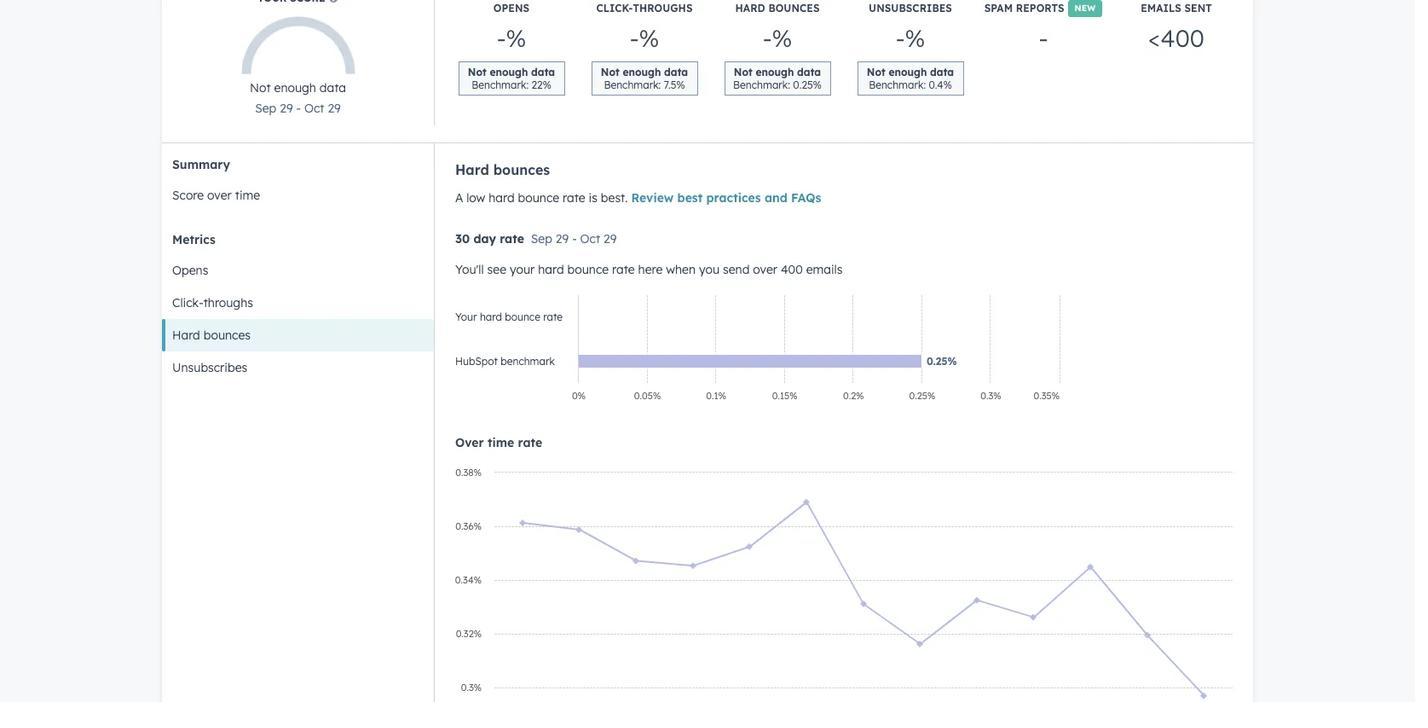 Task type: vqa. For each thing, say whether or not it's contained in the screenshot.
Hard bounces -%
yes



Task type: locate. For each thing, give the bounding box(es) containing it.
0 vertical spatial time
[[235, 188, 260, 203]]

0 vertical spatial unsubscribes
[[869, 2, 953, 15]]

hard up low
[[456, 161, 489, 178]]

enough inside not enough data benchmark: 0.25%
[[756, 66, 794, 78]]

click- down the metrics at the top left of page
[[172, 295, 204, 310]]

hard right low
[[489, 190, 515, 206]]

bounces
[[769, 2, 820, 15], [494, 161, 550, 178], [204, 328, 251, 343]]

0 horizontal spatial opens
[[172, 263, 208, 278]]

benchmark: inside not enough data benchmark: 7.5%
[[604, 78, 661, 91]]

2 vertical spatial bounces
[[204, 328, 251, 343]]

0 vertical spatial 400
[[1161, 23, 1205, 53]]

not inside not enough data benchmark: 0.25%
[[734, 66, 753, 78]]

opens inside button
[[172, 263, 208, 278]]

enough inside not enough data benchmark: 22%
[[490, 66, 528, 78]]

hard down the click-throughs at the left of page
[[172, 328, 200, 343]]

not for hard bounces -%
[[734, 66, 753, 78]]

enough
[[490, 66, 528, 78], [623, 66, 661, 78], [756, 66, 794, 78], [889, 66, 928, 78], [274, 80, 316, 95]]

send
[[723, 262, 750, 277]]

hard bounces up low
[[456, 161, 550, 178]]

low
[[467, 190, 486, 206]]

data inside not enough data benchmark: 0.4%
[[931, 66, 955, 78]]

data for opens -%
[[532, 66, 555, 78]]

hard bounces down the click-throughs at the left of page
[[172, 328, 251, 343]]

1 vertical spatial click-
[[172, 295, 204, 310]]

over
[[456, 435, 484, 450]]

-
[[497, 23, 506, 53], [630, 23, 640, 53], [763, 23, 773, 53], [896, 23, 906, 53], [1039, 23, 1049, 53], [296, 100, 301, 116], [572, 231, 577, 247]]

<
[[1149, 23, 1161, 53]]

benchmark: left '22%'
[[472, 78, 529, 91]]

0 vertical spatial throughs
[[633, 2, 693, 15]]

1 horizontal spatial bounces
[[494, 161, 550, 178]]

benchmark: inside not enough data benchmark: 0.4%
[[869, 78, 926, 91]]

0 vertical spatial sep
[[255, 100, 277, 116]]

0 horizontal spatial click-
[[172, 295, 204, 310]]

0 horizontal spatial sep
[[255, 100, 277, 116]]

benchmark: left 0.4%
[[869, 78, 926, 91]]

data
[[532, 66, 555, 78], [665, 66, 689, 78], [798, 66, 822, 78], [931, 66, 955, 78], [320, 80, 346, 95]]

day
[[474, 231, 496, 247]]

enough for click-throughs -%
[[623, 66, 661, 78]]

hard inside hard bounces -%
[[736, 2, 766, 15]]

hard bounces
[[456, 161, 550, 178], [172, 328, 251, 343]]

bounce
[[518, 190, 560, 206], [568, 262, 609, 277], [505, 310, 541, 323]]

emails
[[807, 262, 843, 277]]

throughs inside click-throughs -%
[[633, 2, 693, 15]]

1 vertical spatial over
[[753, 262, 778, 277]]

0 horizontal spatial unsubscribes
[[172, 360, 248, 375]]

rate
[[563, 190, 586, 206], [500, 231, 524, 247], [612, 262, 635, 277], [544, 310, 563, 323], [518, 435, 543, 450]]

% up not enough data benchmark: 0.25% on the right top of page
[[773, 23, 793, 53]]

opens
[[494, 2, 530, 15], [172, 263, 208, 278]]

0 vertical spatial hard bounces
[[456, 161, 550, 178]]

22%
[[532, 78, 552, 91]]

hard right the your
[[480, 310, 502, 323]]

bounces down the click-throughs at the left of page
[[204, 328, 251, 343]]

1 horizontal spatial time
[[488, 435, 515, 450]]

1 horizontal spatial unsubscribes
[[869, 2, 953, 15]]

not
[[468, 66, 487, 78], [601, 66, 620, 78], [734, 66, 753, 78], [867, 66, 886, 78], [250, 80, 271, 95]]

unsubscribes for unsubscribes -%
[[869, 2, 953, 15]]

0 horizontal spatial hard
[[172, 328, 200, 343]]

0 vertical spatial over
[[207, 188, 232, 203]]

hubspot benchmark
[[456, 355, 555, 368]]

bounces up not enough data benchmark: 0.25% on the right top of page
[[769, 2, 820, 15]]

benchmark: for hard bounces -%
[[734, 78, 791, 91]]

400 left "emails" at the right of the page
[[781, 262, 803, 277]]

1 benchmark: from the left
[[472, 78, 529, 91]]

data inside not enough data benchmark: 7.5%
[[665, 66, 689, 78]]

0 horizontal spatial over
[[207, 188, 232, 203]]

0 horizontal spatial bounces
[[204, 328, 251, 343]]

1 vertical spatial unsubscribes
[[172, 360, 248, 375]]

4 % from the left
[[906, 23, 926, 53]]

a
[[456, 190, 464, 206]]

rate right over
[[518, 435, 543, 450]]

benchmark: for click-throughs -%
[[604, 78, 661, 91]]

unsubscribes up not enough data benchmark: 0.4%
[[869, 2, 953, 15]]

emails sent < 400
[[1141, 2, 1213, 53]]

reports
[[1017, 2, 1065, 15]]

opens up not enough data benchmark: 22%
[[494, 2, 530, 15]]

1 horizontal spatial click-
[[597, 2, 633, 15]]

oct
[[304, 100, 325, 116], [581, 231, 601, 247]]

1 horizontal spatial hard
[[456, 161, 489, 178]]

0.25%
[[794, 78, 822, 91]]

throughs inside button
[[204, 295, 253, 310]]

1 horizontal spatial opens
[[494, 2, 530, 15]]

400
[[1161, 23, 1205, 53], [781, 262, 803, 277]]

- inside click-throughs -%
[[630, 23, 640, 53]]

enough inside not enough data benchmark: 0.4%
[[889, 66, 928, 78]]

throughs
[[633, 2, 693, 15], [204, 295, 253, 310]]

1 horizontal spatial sep
[[531, 231, 553, 247]]

bounce down 30 day rate sep 29 - oct 29
[[568, 262, 609, 277]]

1 horizontal spatial oct
[[581, 231, 601, 247]]

your
[[510, 262, 535, 277]]

sep
[[255, 100, 277, 116], [531, 231, 553, 247]]

0 vertical spatial hard
[[489, 190, 515, 206]]

2 vertical spatial hard
[[172, 328, 200, 343]]

score
[[172, 188, 204, 203]]

1 vertical spatial hard bounces
[[172, 328, 251, 343]]

2 vertical spatial hard
[[480, 310, 502, 323]]

hard right your
[[538, 262, 564, 277]]

over time rate
[[456, 435, 543, 450]]

oct for not enough data sep 29 - oct 29
[[304, 100, 325, 116]]

not enough data sep 29 - oct 29
[[250, 80, 346, 116]]

0 horizontal spatial throughs
[[204, 295, 253, 310]]

3 % from the left
[[773, 23, 793, 53]]

click- inside click-throughs -%
[[597, 2, 633, 15]]

data for click-throughs -%
[[665, 66, 689, 78]]

review best practices and faqs button
[[632, 188, 822, 208]]

0 vertical spatial click-
[[597, 2, 633, 15]]

1 vertical spatial throughs
[[204, 295, 253, 310]]

bounces up 30 day rate sep 29 - oct 29
[[494, 161, 550, 178]]

enough for unsubscribes -%
[[889, 66, 928, 78]]

throughs up not enough data benchmark: 7.5% on the top of page
[[633, 2, 693, 15]]

1 horizontal spatial 400
[[1161, 23, 1205, 53]]

% up not enough data benchmark: 0.4%
[[906, 23, 926, 53]]

data inside not enough data benchmark: 22%
[[532, 66, 555, 78]]

time right over
[[488, 435, 515, 450]]

not inside not enough data benchmark: 0.4%
[[867, 66, 886, 78]]

benchmark:
[[472, 78, 529, 91], [604, 78, 661, 91], [734, 78, 791, 91], [869, 78, 926, 91]]

enough for opens -%
[[490, 66, 528, 78]]

hard up not enough data benchmark: 0.25% on the right top of page
[[736, 2, 766, 15]]

not enough data benchmark: 0.25%
[[734, 66, 822, 91]]

0 horizontal spatial hard bounces
[[172, 328, 251, 343]]

400 down the sent on the right of page
[[1161, 23, 1205, 53]]

0 vertical spatial opens
[[494, 2, 530, 15]]

click- up not enough data benchmark: 7.5% on the top of page
[[597, 2, 633, 15]]

hard
[[736, 2, 766, 15], [456, 161, 489, 178], [172, 328, 200, 343]]

time right score
[[235, 188, 260, 203]]

0 vertical spatial interactive chart image
[[447, 287, 1069, 415]]

3 benchmark: from the left
[[734, 78, 791, 91]]

interactive chart image
[[447, 287, 1069, 415], [447, 464, 1242, 702]]

1 horizontal spatial throughs
[[633, 2, 693, 15]]

0 vertical spatial oct
[[304, 100, 325, 116]]

unsubscribes inside "button"
[[172, 360, 248, 375]]

1 vertical spatial time
[[488, 435, 515, 450]]

1 vertical spatial 400
[[781, 262, 803, 277]]

7.5%
[[664, 78, 685, 91]]

best.
[[601, 190, 628, 206]]

unsubscribes for unsubscribes
[[172, 360, 248, 375]]

1 horizontal spatial hard bounces
[[456, 161, 550, 178]]

over
[[207, 188, 232, 203], [753, 262, 778, 277]]

1 % from the left
[[506, 23, 527, 53]]

bounce up 30 day rate sep 29 - oct 29
[[518, 190, 560, 206]]

30
[[456, 231, 470, 247]]

oct inside not enough data sep 29 - oct 29
[[304, 100, 325, 116]]

0 horizontal spatial time
[[235, 188, 260, 203]]

click-
[[597, 2, 633, 15], [172, 295, 204, 310]]

1 vertical spatial oct
[[581, 231, 601, 247]]

%
[[506, 23, 527, 53], [639, 23, 660, 53], [773, 23, 793, 53], [906, 23, 926, 53]]

0 horizontal spatial oct
[[304, 100, 325, 116]]

data inside not enough data benchmark: 0.25%
[[798, 66, 822, 78]]

4 benchmark: from the left
[[869, 78, 926, 91]]

not inside not enough data benchmark: 7.5%
[[601, 66, 620, 78]]

data inside not enough data sep 29 - oct 29
[[320, 80, 346, 95]]

over right send
[[753, 262, 778, 277]]

benchmark: inside not enough data benchmark: 0.25%
[[734, 78, 791, 91]]

1 vertical spatial interactive chart image
[[447, 464, 1242, 702]]

% up not enough data benchmark: 7.5% on the top of page
[[639, 23, 660, 53]]

1 vertical spatial opens
[[172, 263, 208, 278]]

2 benchmark: from the left
[[604, 78, 661, 91]]

here
[[639, 262, 663, 277]]

1 interactive chart image from the top
[[447, 287, 1069, 415]]

unsubscribes
[[869, 2, 953, 15], [172, 360, 248, 375]]

practices
[[707, 190, 761, 206]]

1 vertical spatial bounce
[[568, 262, 609, 277]]

0 vertical spatial bounces
[[769, 2, 820, 15]]

1 vertical spatial hard
[[538, 262, 564, 277]]

opens down the metrics at the top left of page
[[172, 263, 208, 278]]

benchmark: inside not enough data benchmark: 22%
[[472, 78, 529, 91]]

1 horizontal spatial over
[[753, 262, 778, 277]]

opens for opens -%
[[494, 2, 530, 15]]

0 horizontal spatial 400
[[781, 262, 803, 277]]

spam
[[985, 2, 1014, 15]]

benchmark: for unsubscribes -%
[[869, 78, 926, 91]]

over right score
[[207, 188, 232, 203]]

2 horizontal spatial bounces
[[769, 2, 820, 15]]

click-throughs
[[172, 295, 253, 310]]

bounce up benchmark
[[505, 310, 541, 323]]

click- inside button
[[172, 295, 204, 310]]

not inside not enough data sep 29 - oct 29
[[250, 80, 271, 95]]

bounces inside hard bounces -%
[[769, 2, 820, 15]]

sep inside not enough data sep 29 - oct 29
[[255, 100, 277, 116]]

data for hard bounces -%
[[798, 66, 822, 78]]

a low hard bounce rate is best. review best practices and faqs
[[456, 190, 822, 206]]

time inside button
[[235, 188, 260, 203]]

% inside hard bounces -%
[[773, 23, 793, 53]]

benchmark: left the 7.5%
[[604, 78, 661, 91]]

not inside not enough data benchmark: 22%
[[468, 66, 487, 78]]

you
[[699, 262, 720, 277]]

not enough data benchmark: 7.5%
[[601, 66, 689, 91]]

benchmark: left 0.25%
[[734, 78, 791, 91]]

0 vertical spatial hard
[[736, 2, 766, 15]]

1 vertical spatial sep
[[531, 231, 553, 247]]

enough inside not enough data benchmark: 7.5%
[[623, 66, 661, 78]]

not for opens -%
[[468, 66, 487, 78]]

- inside unsubscribes -%
[[896, 23, 906, 53]]

throughs down the metrics at the top left of page
[[204, 295, 253, 310]]

unsubscribes down the click-throughs at the left of page
[[172, 360, 248, 375]]

29
[[280, 100, 293, 116], [328, 100, 341, 116], [556, 231, 569, 247], [604, 231, 617, 247]]

hard
[[489, 190, 515, 206], [538, 262, 564, 277], [480, 310, 502, 323]]

time
[[235, 188, 260, 203], [488, 435, 515, 450]]

% up not enough data benchmark: 22%
[[506, 23, 527, 53]]

2 horizontal spatial hard
[[736, 2, 766, 15]]

2 % from the left
[[639, 23, 660, 53]]



Task type: describe. For each thing, give the bounding box(es) containing it.
faqs
[[792, 190, 822, 206]]

benchmark: for opens -%
[[472, 78, 529, 91]]

opens for opens
[[172, 263, 208, 278]]

spam reports
[[985, 2, 1065, 15]]

not enough data benchmark: 22%
[[468, 66, 555, 91]]

unsubscribes button
[[162, 351, 434, 384]]

hard bounces inside button
[[172, 328, 251, 343]]

emails
[[1141, 2, 1182, 15]]

opens button
[[162, 254, 434, 287]]

you'll see your hard bounce rate here when you send over 400 emails
[[456, 262, 843, 277]]

- inside not enough data sep 29 - oct 29
[[296, 100, 301, 116]]

% inside unsubscribes -%
[[906, 23, 926, 53]]

not for click-throughs -%
[[601, 66, 620, 78]]

best
[[678, 190, 703, 206]]

hard bounces button
[[162, 319, 434, 351]]

benchmark
[[501, 355, 555, 368]]

oct for 30 day rate sep 29 - oct 29
[[581, 231, 601, 247]]

unsubscribes -%
[[869, 2, 953, 53]]

over inside button
[[207, 188, 232, 203]]

2 interactive chart image from the top
[[447, 464, 1242, 702]]

bounces inside button
[[204, 328, 251, 343]]

- inside hard bounces -%
[[763, 23, 773, 53]]

click- for click-throughs
[[172, 295, 204, 310]]

throughs for click-throughs
[[204, 295, 253, 310]]

your
[[456, 310, 477, 323]]

data for unsubscribes -%
[[931, 66, 955, 78]]

and
[[765, 190, 788, 206]]

0 vertical spatial bounce
[[518, 190, 560, 206]]

enough for hard bounces -%
[[756, 66, 794, 78]]

30 day rate sep 29 - oct 29
[[456, 231, 617, 247]]

sent
[[1185, 2, 1213, 15]]

- inside "opens -%"
[[497, 23, 506, 53]]

score over time
[[172, 188, 260, 203]]

hard bounces -%
[[736, 2, 820, 53]]

rate left here
[[612, 262, 635, 277]]

enough inside not enough data sep 29 - oct 29
[[274, 80, 316, 95]]

review
[[632, 190, 674, 206]]

not for unsubscribes -%
[[867, 66, 886, 78]]

sep for enough
[[255, 100, 277, 116]]

hard inside button
[[172, 328, 200, 343]]

new
[[1075, 3, 1096, 14]]

metrics
[[172, 232, 216, 247]]

hubspot
[[456, 355, 498, 368]]

you'll
[[456, 262, 484, 277]]

% inside click-throughs -%
[[639, 23, 660, 53]]

400 inside emails sent < 400
[[1161, 23, 1205, 53]]

throughs for click-throughs -%
[[633, 2, 693, 15]]

rate left is
[[563, 190, 586, 206]]

see
[[488, 262, 507, 277]]

not enough data benchmark: 0.4%
[[867, 66, 955, 91]]

score over time button
[[162, 179, 434, 212]]

is
[[589, 190, 598, 206]]

1 vertical spatial hard
[[456, 161, 489, 178]]

2 vertical spatial bounce
[[505, 310, 541, 323]]

your hard bounce rate
[[456, 310, 563, 323]]

opens -%
[[494, 2, 530, 53]]

1 vertical spatial bounces
[[494, 161, 550, 178]]

summary
[[172, 157, 230, 172]]

rate up benchmark
[[544, 310, 563, 323]]

% inside "opens -%"
[[506, 23, 527, 53]]

0.4%
[[929, 78, 953, 91]]

when
[[666, 262, 696, 277]]

click- for click-throughs -%
[[597, 2, 633, 15]]

click-throughs -%
[[597, 2, 693, 53]]

rate right day
[[500, 231, 524, 247]]

sep for day
[[531, 231, 553, 247]]

click-throughs button
[[162, 287, 434, 319]]



